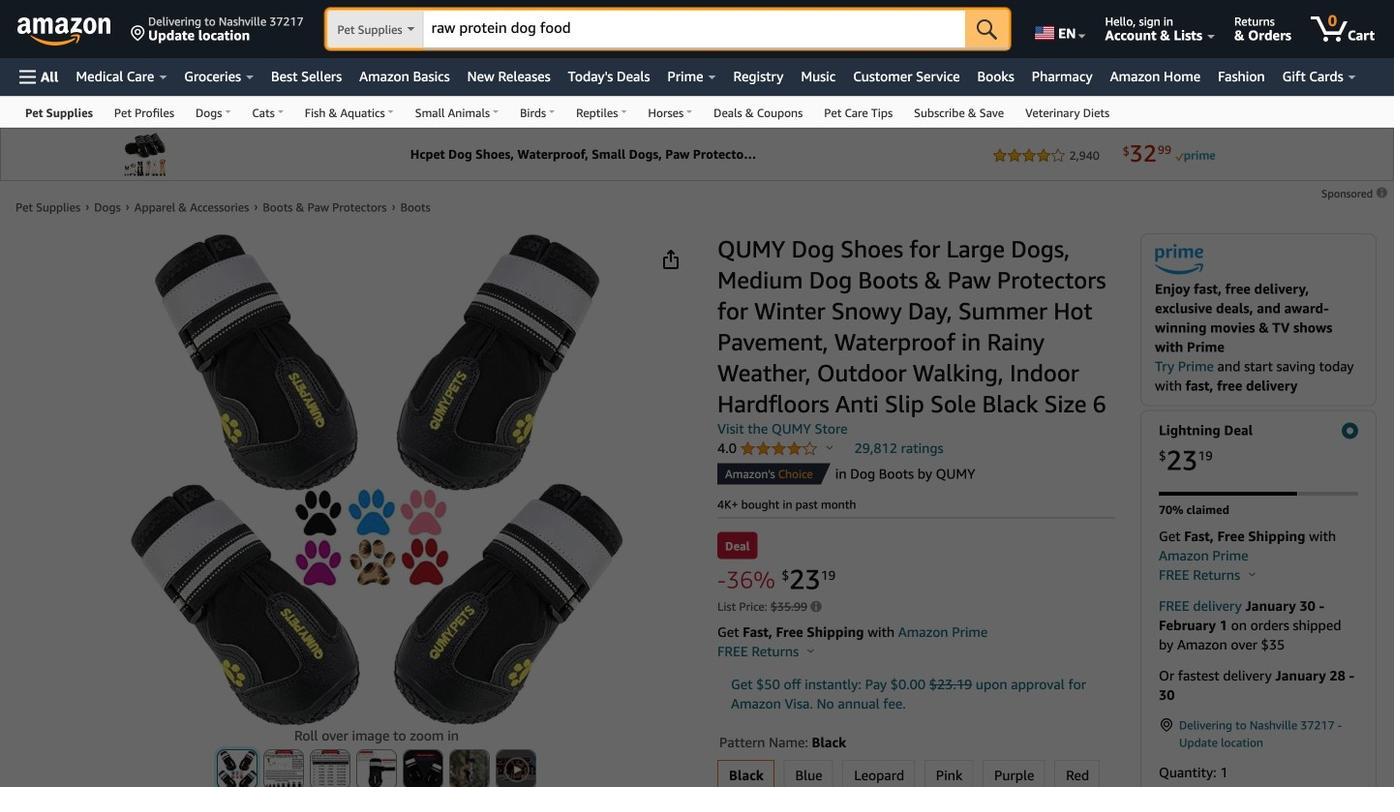 Task type: vqa. For each thing, say whether or not it's contained in the screenshot.
option group
yes



Task type: locate. For each thing, give the bounding box(es) containing it.
None search field
[[327, 10, 1009, 50]]

navigation navigation
[[0, 0, 1395, 128]]

amazon image
[[17, 17, 111, 46]]

none submit inside navigation navigation
[[966, 10, 1009, 48]]

radio active image
[[1342, 423, 1359, 439]]

None submit
[[966, 10, 1009, 48]]

option group
[[712, 756, 1116, 787]]

none search field inside navigation navigation
[[327, 10, 1009, 50]]



Task type: describe. For each thing, give the bounding box(es) containing it.
amazon prime logo image
[[1155, 244, 1204, 279]]

Search Amazon text field
[[424, 11, 966, 47]]

qumy dog shoes for large dogs, medium dog boots &amp; paw protectors for winter snowy day, summer hot pavement, waterproof in rainy weather, outdoor walking, indoor hardfloors anti slip sole black size 6 image
[[130, 234, 624, 726]]



